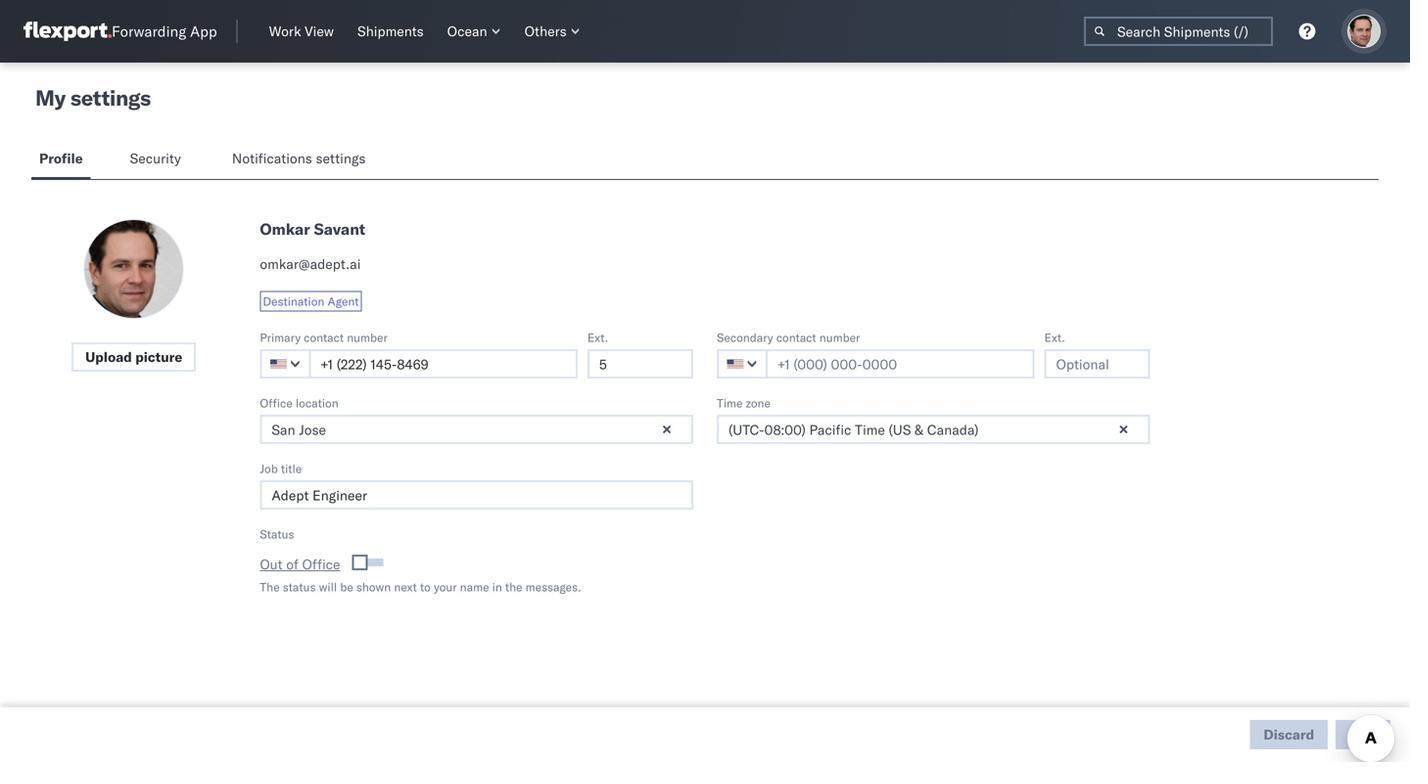 Task type: vqa. For each thing, say whether or not it's contained in the screenshot.
first Delivery, from the top of the page
no



Task type: locate. For each thing, give the bounding box(es) containing it.
destination agent
[[263, 294, 359, 309]]

out
[[260, 556, 283, 573]]

2 optional telephone field from the left
[[1045, 350, 1150, 379]]

office
[[260, 396, 293, 411], [302, 556, 340, 573]]

zone
[[746, 396, 771, 411]]

forwarding app link
[[24, 22, 217, 41]]

job title
[[260, 462, 302, 476]]

1 horizontal spatial number
[[820, 331, 860, 345]]

agent
[[328, 294, 359, 309]]

flexport. image
[[24, 22, 112, 41]]

notifications settings
[[232, 150, 366, 167]]

settings right my
[[70, 84, 151, 111]]

1 horizontal spatial ext.
[[1045, 331, 1065, 345]]

contact right secondary at the top right of the page
[[776, 331, 816, 345]]

time
[[717, 396, 743, 411]]

1 horizontal spatial united states text field
[[717, 350, 768, 379]]

the status will be shown next to your name in the messages.
[[260, 580, 582, 595]]

1 ext. from the left
[[587, 331, 608, 345]]

ext.
[[587, 331, 608, 345], [1045, 331, 1065, 345]]

forwarding app
[[112, 22, 217, 41]]

None checkbox
[[356, 559, 383, 567]]

1 vertical spatial office
[[302, 556, 340, 573]]

settings
[[70, 84, 151, 111], [316, 150, 366, 167]]

office up will
[[302, 556, 340, 573]]

settings inside button
[[316, 150, 366, 167]]

San Jose text field
[[260, 415, 693, 445]]

primary contact number
[[260, 331, 388, 345]]

secondary contact number
[[717, 331, 860, 345]]

0 horizontal spatial united states text field
[[260, 350, 311, 379]]

2 ext. from the left
[[1045, 331, 1065, 345]]

out of office
[[260, 556, 340, 573]]

office location
[[260, 396, 339, 411]]

1 united states text field from the left
[[260, 350, 311, 379]]

ocean
[[447, 23, 487, 40]]

1 optional telephone field from the left
[[587, 350, 693, 379]]

united states text field down primary
[[260, 350, 311, 379]]

1 horizontal spatial optional telephone field
[[1045, 350, 1150, 379]]

1 horizontal spatial settings
[[316, 150, 366, 167]]

united states text field down secondary at the top right of the page
[[717, 350, 768, 379]]

contact
[[304, 331, 344, 345], [776, 331, 816, 345]]

0 horizontal spatial number
[[347, 331, 388, 345]]

optional telephone field for primary contact number
[[587, 350, 693, 379]]

1 number from the left
[[347, 331, 388, 345]]

number down agent
[[347, 331, 388, 345]]

1 vertical spatial settings
[[316, 150, 366, 167]]

+1 (000) 000-0000 telephone field
[[766, 350, 1035, 379]]

profile
[[39, 150, 83, 167]]

security
[[130, 150, 181, 167]]

upload picture button
[[72, 343, 196, 372]]

number up +1 (000) 000-0000 telephone field
[[820, 331, 860, 345]]

upload picture
[[85, 349, 182, 366]]

settings right notifications in the top left of the page
[[316, 150, 366, 167]]

number
[[347, 331, 388, 345], [820, 331, 860, 345]]

title
[[281, 462, 302, 476]]

Search Shipments (/) text field
[[1084, 17, 1273, 46]]

your
[[434, 580, 457, 595]]

0 vertical spatial settings
[[70, 84, 151, 111]]

work view
[[269, 23, 334, 40]]

2 contact from the left
[[776, 331, 816, 345]]

0 horizontal spatial optional telephone field
[[587, 350, 693, 379]]

Optional telephone field
[[587, 350, 693, 379], [1045, 350, 1150, 379]]

time zone
[[717, 396, 771, 411]]

(UTC-08:00) Pacific Time (US & Canada) text field
[[717, 415, 1150, 445]]

omkar
[[260, 219, 310, 239]]

the
[[260, 580, 280, 595]]

1 contact from the left
[[304, 331, 344, 345]]

0 horizontal spatial contact
[[304, 331, 344, 345]]

view
[[305, 23, 334, 40]]

location
[[296, 396, 339, 411]]

office left location
[[260, 396, 293, 411]]

number for primary contact number
[[347, 331, 388, 345]]

to
[[420, 580, 431, 595]]

0 horizontal spatial settings
[[70, 84, 151, 111]]

2 united states text field from the left
[[717, 350, 768, 379]]

2 number from the left
[[820, 331, 860, 345]]

Job title text field
[[260, 481, 693, 510]]

0 vertical spatial office
[[260, 396, 293, 411]]

work
[[269, 23, 301, 40]]

contact down destination agent
[[304, 331, 344, 345]]

next
[[394, 580, 417, 595]]

1 horizontal spatial contact
[[776, 331, 816, 345]]

United States text field
[[260, 350, 311, 379], [717, 350, 768, 379]]

of
[[286, 556, 299, 573]]

profile button
[[31, 141, 91, 179]]

0 horizontal spatial ext.
[[587, 331, 608, 345]]



Task type: describe. For each thing, give the bounding box(es) containing it.
job
[[260, 462, 278, 476]]

shown
[[356, 580, 391, 595]]

settings for notifications settings
[[316, 150, 366, 167]]

contact for secondary
[[776, 331, 816, 345]]

united states text field for primary
[[260, 350, 311, 379]]

settings for my settings
[[70, 84, 151, 111]]

will
[[319, 580, 337, 595]]

omkar savant
[[260, 219, 365, 239]]

omkar@adept.ai
[[260, 256, 361, 273]]

secondary
[[717, 331, 773, 345]]

+1 (000) 000-0000 telephone field
[[309, 350, 578, 379]]

0 horizontal spatial office
[[260, 396, 293, 411]]

status
[[260, 527, 294, 542]]

ext. for primary contact number
[[587, 331, 608, 345]]

shipments link
[[350, 19, 432, 44]]

my settings
[[35, 84, 151, 111]]

status
[[283, 580, 316, 595]]

ext. for secondary contact number
[[1045, 331, 1065, 345]]

notifications
[[232, 150, 312, 167]]

contact for primary
[[304, 331, 344, 345]]

ocean button
[[439, 19, 509, 44]]

united states text field for secondary
[[717, 350, 768, 379]]

shipments
[[358, 23, 424, 40]]

notifications settings button
[[224, 141, 382, 179]]

forwarding
[[112, 22, 186, 41]]

savant
[[314, 219, 365, 239]]

app
[[190, 22, 217, 41]]

in
[[492, 580, 502, 595]]

security button
[[122, 141, 193, 179]]

name
[[460, 580, 489, 595]]

messages.
[[526, 580, 582, 595]]

upload
[[85, 349, 132, 366]]

be
[[340, 580, 353, 595]]

number for secondary contact number
[[820, 331, 860, 345]]

1 horizontal spatial office
[[302, 556, 340, 573]]

optional telephone field for secondary contact number
[[1045, 350, 1150, 379]]

the
[[505, 580, 523, 595]]

primary
[[260, 331, 301, 345]]

work view link
[[261, 19, 342, 44]]

picture
[[135, 349, 182, 366]]

destination
[[263, 294, 325, 309]]

my
[[35, 84, 66, 111]]

others button
[[517, 19, 588, 44]]

others
[[525, 23, 567, 40]]



